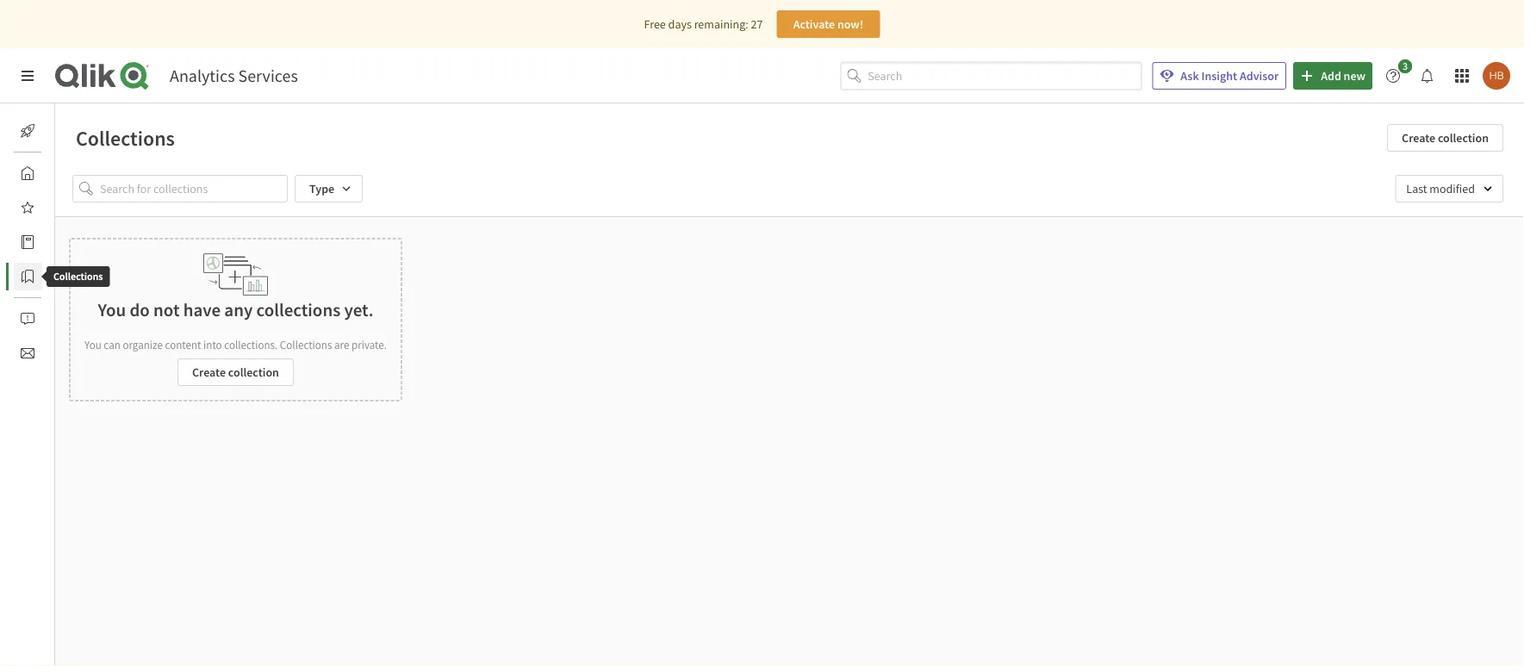 Task type: describe. For each thing, give the bounding box(es) containing it.
have
[[183, 299, 221, 321]]

alerts image
[[21, 312, 34, 326]]

collections inside tooltip
[[53, 270, 103, 283]]

Last modified field
[[1396, 175, 1504, 203]]

modified
[[1430, 181, 1476, 197]]

now!
[[838, 16, 864, 32]]

analytics
[[170, 65, 235, 87]]

add new
[[1321, 68, 1366, 84]]

you for you can organize content into collections. collections are private.
[[84, 337, 102, 352]]

into
[[203, 337, 222, 352]]

services
[[238, 65, 298, 87]]

collections.
[[224, 337, 278, 352]]

activate now! link
[[777, 10, 880, 38]]

catalog link
[[14, 228, 94, 256]]

Search text field
[[868, 62, 1142, 90]]

favorites image
[[21, 201, 34, 215]]

last modified
[[1407, 181, 1476, 197]]

new
[[1344, 68, 1366, 84]]

create for create collection button within "element"
[[192, 365, 226, 380]]

advisor
[[1240, 68, 1279, 84]]

1 horizontal spatial create collection button
[[1388, 124, 1504, 152]]

type
[[309, 181, 335, 197]]

can
[[104, 337, 121, 352]]

add new button
[[1294, 62, 1373, 90]]

days
[[669, 16, 692, 32]]

27
[[751, 16, 763, 32]]

are
[[334, 337, 349, 352]]

free days remaining: 27
[[644, 16, 763, 32]]

create collection for create collection button within "element"
[[192, 365, 279, 380]]

catalog
[[55, 234, 94, 250]]

ask
[[1181, 68, 1200, 84]]

searchbar element
[[841, 62, 1142, 90]]

home link
[[14, 159, 86, 187]]

collections
[[256, 299, 341, 321]]

getting started image
[[21, 124, 34, 138]]

0 vertical spatial collections
[[76, 125, 175, 151]]

home
[[55, 165, 86, 181]]

0 vertical spatial collection
[[1438, 130, 1489, 146]]

type button
[[295, 175, 363, 203]]

ask insight advisor button
[[1153, 62, 1287, 90]]

any
[[224, 299, 253, 321]]

last
[[1407, 181, 1428, 197]]

activate
[[794, 16, 835, 32]]

create collection for the right create collection button
[[1402, 130, 1489, 146]]

analytics services
[[170, 65, 298, 87]]

Search for collections text field
[[100, 175, 288, 203]]

analytics services element
[[170, 65, 298, 87]]



Task type: locate. For each thing, give the bounding box(es) containing it.
create collection down you can organize content into collections. collections are private.
[[192, 365, 279, 380]]

collections up home
[[76, 125, 175, 151]]

create collection button
[[1388, 124, 1504, 152], [178, 359, 294, 386]]

1 vertical spatial create
[[192, 365, 226, 380]]

you
[[98, 299, 126, 321], [84, 337, 102, 352]]

create up last
[[1402, 130, 1436, 146]]

3
[[1403, 59, 1408, 73]]

you left can
[[84, 337, 102, 352]]

collections
[[76, 125, 175, 151], [53, 270, 103, 283], [280, 337, 332, 352]]

collection inside "element"
[[228, 365, 279, 380]]

0 horizontal spatial create collection button
[[178, 359, 294, 386]]

howard brown image
[[1483, 62, 1511, 90]]

1 horizontal spatial create collection
[[1402, 130, 1489, 146]]

filters region
[[55, 161, 1525, 216]]

1 vertical spatial create collection
[[192, 365, 279, 380]]

free
[[644, 16, 666, 32]]

0 vertical spatial create collection button
[[1388, 124, 1504, 152]]

collections down collections
[[280, 337, 332, 352]]

2 vertical spatial collections
[[280, 337, 332, 352]]

insight
[[1202, 68, 1238, 84]]

0 horizontal spatial create collection
[[192, 365, 279, 380]]

organize
[[123, 337, 163, 352]]

create collection button down you can organize content into collections. collections are private.
[[178, 359, 294, 386]]

0 horizontal spatial create
[[192, 365, 226, 380]]

collections tooltip
[[34, 266, 122, 287]]

private.
[[352, 337, 387, 352]]

subscriptions image
[[21, 346, 34, 360]]

you left do in the left of the page
[[98, 299, 126, 321]]

you can organize content into collections. collections are private.
[[84, 337, 387, 352]]

create down into
[[192, 365, 226, 380]]

0 vertical spatial create collection
[[1402, 130, 1489, 146]]

activate now!
[[794, 16, 864, 32]]

do
[[130, 299, 150, 321]]

create for the right create collection button
[[1402, 130, 1436, 146]]

collections down catalog
[[53, 270, 103, 283]]

not
[[153, 299, 180, 321]]

create collection
[[1402, 130, 1489, 146], [192, 365, 279, 380]]

create
[[1402, 130, 1436, 146], [192, 365, 226, 380]]

you for you do not have any collections yet.
[[98, 299, 126, 321]]

1 horizontal spatial create
[[1402, 130, 1436, 146]]

create collection element
[[69, 238, 403, 402]]

content
[[165, 337, 201, 352]]

1 vertical spatial create collection button
[[178, 359, 294, 386]]

0 vertical spatial create
[[1402, 130, 1436, 146]]

ask insight advisor
[[1181, 68, 1279, 84]]

alerts link
[[14, 305, 84, 333]]

collection
[[1438, 130, 1489, 146], [228, 365, 279, 380]]

3 button
[[1380, 59, 1418, 90]]

collection down collections.
[[228, 365, 279, 380]]

alerts
[[55, 311, 84, 327]]

create inside the 'create collection' "element"
[[192, 365, 226, 380]]

yet.
[[344, 299, 374, 321]]

1 horizontal spatial collection
[[1438, 130, 1489, 146]]

add
[[1321, 68, 1342, 84]]

create collection inside "element"
[[192, 365, 279, 380]]

collections inside the 'create collection' "element"
[[280, 337, 332, 352]]

1 vertical spatial collection
[[228, 365, 279, 380]]

open sidebar menu image
[[21, 69, 34, 83]]

collection up modified
[[1438, 130, 1489, 146]]

remaining:
[[694, 16, 749, 32]]

1 vertical spatial collections
[[53, 270, 103, 283]]

0 vertical spatial you
[[98, 299, 126, 321]]

you do not have any collections yet.
[[98, 299, 374, 321]]

1 vertical spatial you
[[84, 337, 102, 352]]

create collection button inside "element"
[[178, 359, 294, 386]]

0 horizontal spatial collection
[[228, 365, 279, 380]]

create collection button up last modified field
[[1388, 124, 1504, 152]]

create collection up last modified field
[[1402, 130, 1489, 146]]

navigation pane element
[[0, 110, 94, 374]]



Task type: vqa. For each thing, say whether or not it's contained in the screenshot.
'search'
no



